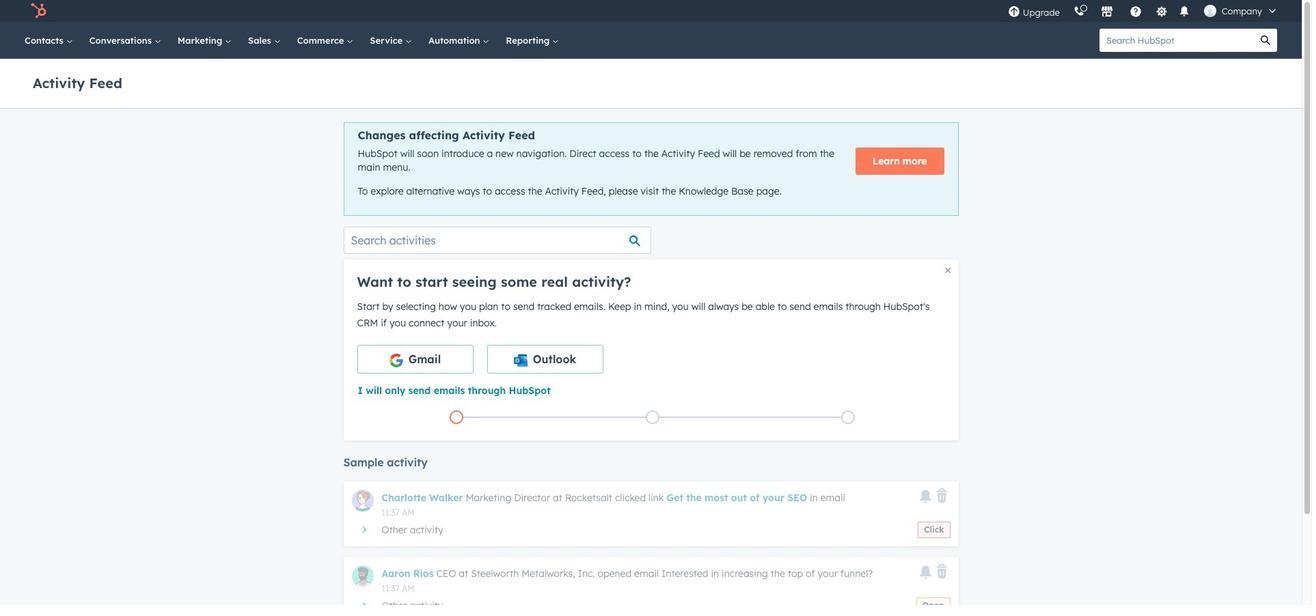 Task type: describe. For each thing, give the bounding box(es) containing it.
Search HubSpot search field
[[1100, 29, 1254, 52]]

marketplaces image
[[1101, 6, 1113, 18]]

close image
[[945, 268, 950, 273]]

jacob simon image
[[1204, 5, 1216, 17]]

onboarding.steps.finalstep.title image
[[845, 414, 852, 422]]



Task type: locate. For each thing, give the bounding box(es) containing it.
menu
[[1001, 0, 1286, 22]]

onboarding.steps.sendtrackedemailingmail.title image
[[649, 414, 656, 422]]

Search activities search field
[[343, 227, 651, 254]]

list
[[358, 408, 946, 427]]

None checkbox
[[357, 345, 473, 374], [487, 345, 603, 374], [357, 345, 473, 374], [487, 345, 603, 374]]



Task type: vqa. For each thing, say whether or not it's contained in the screenshot.
Jacob Simon image
yes



